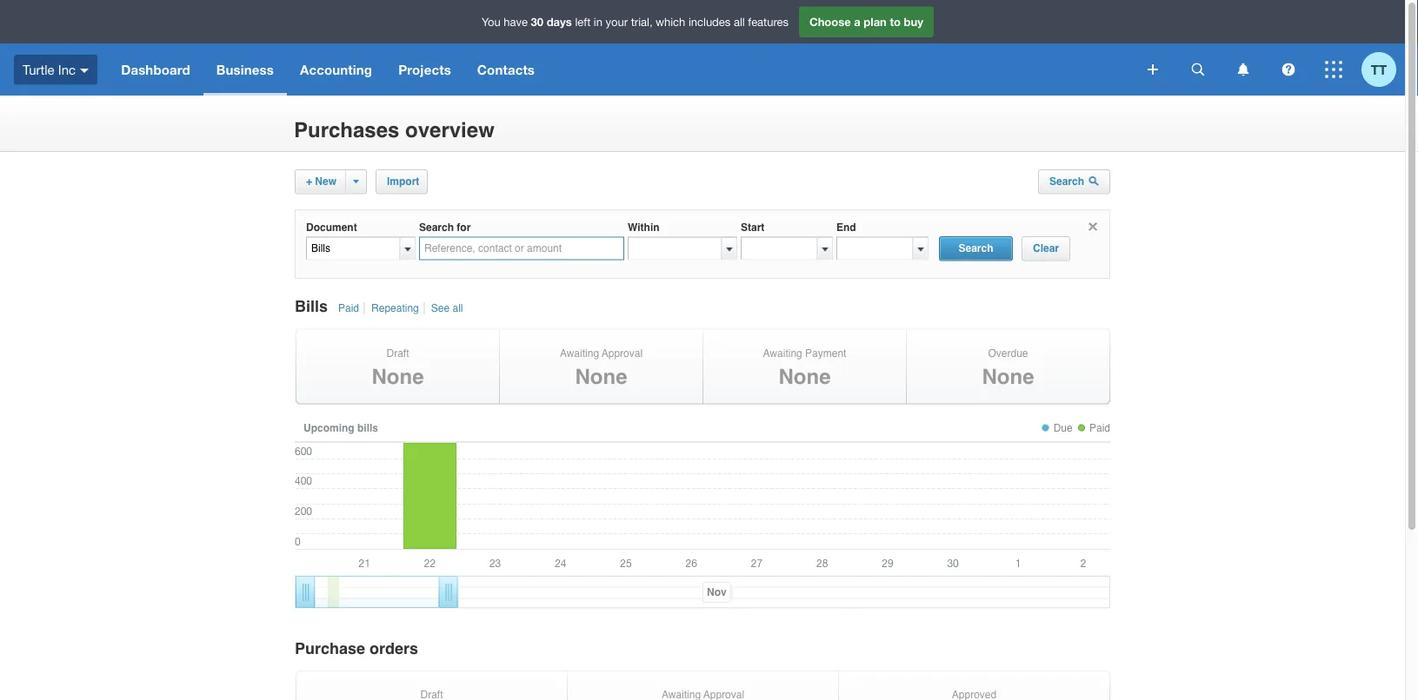 Task type: describe. For each thing, give the bounding box(es) containing it.
days
[[547, 15, 572, 28]]

4 none from the left
[[982, 365, 1034, 389]]

purchase
[[295, 640, 365, 658]]

for
[[457, 222, 471, 234]]

draft none
[[372, 347, 424, 389]]

features
[[748, 15, 789, 28]]

Document text field
[[306, 237, 400, 260]]

0 horizontal spatial paid
[[338, 303, 359, 315]]

purchase orders
[[295, 640, 418, 658]]

paid link
[[337, 303, 365, 315]]

+ new
[[306, 176, 337, 188]]

repeating link
[[370, 303, 425, 315]]

plan
[[864, 15, 887, 28]]

purchases
[[294, 118, 400, 142]]

within
[[628, 222, 660, 234]]

choose
[[810, 15, 851, 28]]

end
[[837, 222, 856, 234]]

overdue none
[[982, 347, 1034, 389]]

your
[[606, 15, 628, 28]]

upcoming bills
[[303, 422, 378, 434]]

bills
[[295, 298, 332, 316]]

see all
[[431, 303, 463, 315]]

clear button
[[1033, 243, 1059, 255]]

includes
[[689, 15, 731, 28]]

none inside awaiting payment none
[[779, 365, 831, 389]]

0 horizontal spatial svg image
[[1148, 64, 1158, 75]]

payment
[[805, 347, 846, 360]]

1 none from the left
[[372, 365, 424, 389]]

start
[[741, 222, 765, 234]]

repeating
[[371, 303, 419, 315]]

in
[[594, 15, 603, 28]]

inc
[[58, 62, 76, 77]]

tt button
[[1362, 43, 1405, 96]]

banner containing dashboard
[[0, 0, 1405, 96]]

to
[[890, 15, 901, 28]]

dashboard
[[121, 62, 190, 77]]

see all link
[[429, 303, 467, 315]]

tt
[[1371, 62, 1387, 77]]

due
[[1054, 422, 1073, 434]]

overview
[[405, 118, 495, 142]]

Search for text field
[[419, 237, 624, 260]]

accounting
[[300, 62, 372, 77]]

Within text field
[[628, 237, 722, 260]]

svg image inside turtle inc popup button
[[80, 68, 89, 73]]

draft
[[387, 347, 409, 360]]

search for search for
[[419, 222, 454, 234]]

choose a plan to buy
[[810, 15, 924, 28]]

search button
[[959, 243, 994, 255]]

left
[[575, 15, 591, 28]]

search for search link
[[1050, 176, 1087, 188]]

a
[[854, 15, 861, 28]]

search link
[[1038, 170, 1110, 194]]

awaiting for awaiting approval none
[[560, 347, 599, 360]]

overdue
[[988, 347, 1028, 360]]

have
[[504, 15, 528, 28]]

awaiting approval none
[[560, 347, 643, 389]]



Task type: locate. For each thing, give the bounding box(es) containing it.
none
[[372, 365, 424, 389], [575, 365, 627, 389], [779, 365, 831, 389], [982, 365, 1034, 389]]

orders
[[370, 640, 418, 658]]

1 horizontal spatial all
[[734, 15, 745, 28]]

End text field
[[837, 237, 913, 260]]

search for
[[419, 222, 471, 234]]

import link
[[376, 170, 428, 194]]

all inside banner
[[734, 15, 745, 28]]

clear
[[1033, 243, 1059, 255]]

1 horizontal spatial search
[[959, 243, 994, 255]]

search left clear
[[959, 243, 994, 255]]

1 vertical spatial search
[[419, 222, 454, 234]]

projects
[[398, 62, 451, 77]]

all right see
[[453, 303, 463, 315]]

which
[[656, 15, 686, 28]]

buy
[[904, 15, 924, 28]]

projects button
[[385, 43, 464, 96]]

none down overdue
[[982, 365, 1034, 389]]

1 vertical spatial all
[[453, 303, 463, 315]]

paid right due
[[1090, 422, 1110, 434]]

turtle
[[23, 62, 55, 77]]

search image
[[1089, 176, 1100, 186]]

banner
[[0, 0, 1405, 96]]

awaiting inside awaiting payment none
[[763, 347, 802, 360]]

0 horizontal spatial awaiting
[[560, 347, 599, 360]]

none down draft
[[372, 365, 424, 389]]

svg image
[[1282, 63, 1295, 76], [1148, 64, 1158, 75]]

business
[[216, 62, 274, 77]]

contacts button
[[464, 43, 548, 96]]

2 none from the left
[[575, 365, 627, 389]]

navigation inside banner
[[108, 43, 1136, 96]]

all left features
[[734, 15, 745, 28]]

import
[[387, 176, 419, 188]]

awaiting
[[560, 347, 599, 360], [763, 347, 802, 360]]

contacts
[[477, 62, 535, 77]]

svg image
[[1325, 61, 1343, 78], [1192, 63, 1205, 76], [1238, 63, 1249, 76], [80, 68, 89, 73]]

bills
[[357, 422, 378, 434]]

1 vertical spatial paid
[[1090, 422, 1110, 434]]

navigation
[[108, 43, 1136, 96]]

+ new link
[[295, 170, 367, 194]]

awaiting left the payment
[[763, 347, 802, 360]]

you
[[482, 15, 501, 28]]

navigation containing dashboard
[[108, 43, 1136, 96]]

purchases overview
[[294, 118, 495, 142]]

+
[[306, 176, 312, 188]]

2 awaiting from the left
[[763, 347, 802, 360]]

0 vertical spatial all
[[734, 15, 745, 28]]

0 vertical spatial search
[[1050, 176, 1087, 188]]

1 horizontal spatial awaiting
[[763, 347, 802, 360]]

1 awaiting from the left
[[560, 347, 599, 360]]

all
[[734, 15, 745, 28], [453, 303, 463, 315]]

search left search image
[[1050, 176, 1087, 188]]

search left "for"
[[419, 222, 454, 234]]

2 horizontal spatial search
[[1050, 176, 1087, 188]]

awaiting inside "awaiting approval none"
[[560, 347, 599, 360]]

turtle inc
[[23, 62, 76, 77]]

upcoming
[[303, 422, 355, 434]]

2 vertical spatial search
[[959, 243, 994, 255]]

0 horizontal spatial search
[[419, 222, 454, 234]]

3 none from the left
[[779, 365, 831, 389]]

approval
[[602, 347, 643, 360]]

accounting button
[[287, 43, 385, 96]]

paid
[[338, 303, 359, 315], [1090, 422, 1110, 434]]

you have 30 days left in your trial, which includes all features
[[482, 15, 789, 28]]

1 horizontal spatial svg image
[[1282, 63, 1295, 76]]

document
[[306, 222, 357, 234]]

1 horizontal spatial paid
[[1090, 422, 1110, 434]]

trial,
[[631, 15, 653, 28]]

turtle inc button
[[0, 43, 108, 96]]

0 vertical spatial paid
[[338, 303, 359, 315]]

awaiting for awaiting payment none
[[763, 347, 802, 360]]

dashboard link
[[108, 43, 203, 96]]

30
[[531, 15, 544, 28]]

business button
[[203, 43, 287, 96]]

new
[[315, 176, 337, 188]]

see
[[431, 303, 450, 315]]

Start text field
[[741, 237, 817, 260]]

search
[[1050, 176, 1087, 188], [419, 222, 454, 234], [959, 243, 994, 255]]

awaiting payment none
[[763, 347, 846, 389]]

0 horizontal spatial all
[[453, 303, 463, 315]]

awaiting left approval
[[560, 347, 599, 360]]

paid right bills
[[338, 303, 359, 315]]

none inside "awaiting approval none"
[[575, 365, 627, 389]]

none down the payment
[[779, 365, 831, 389]]

none down approval
[[575, 365, 627, 389]]



Task type: vqa. For each thing, say whether or not it's contained in the screenshot.
the in
yes



